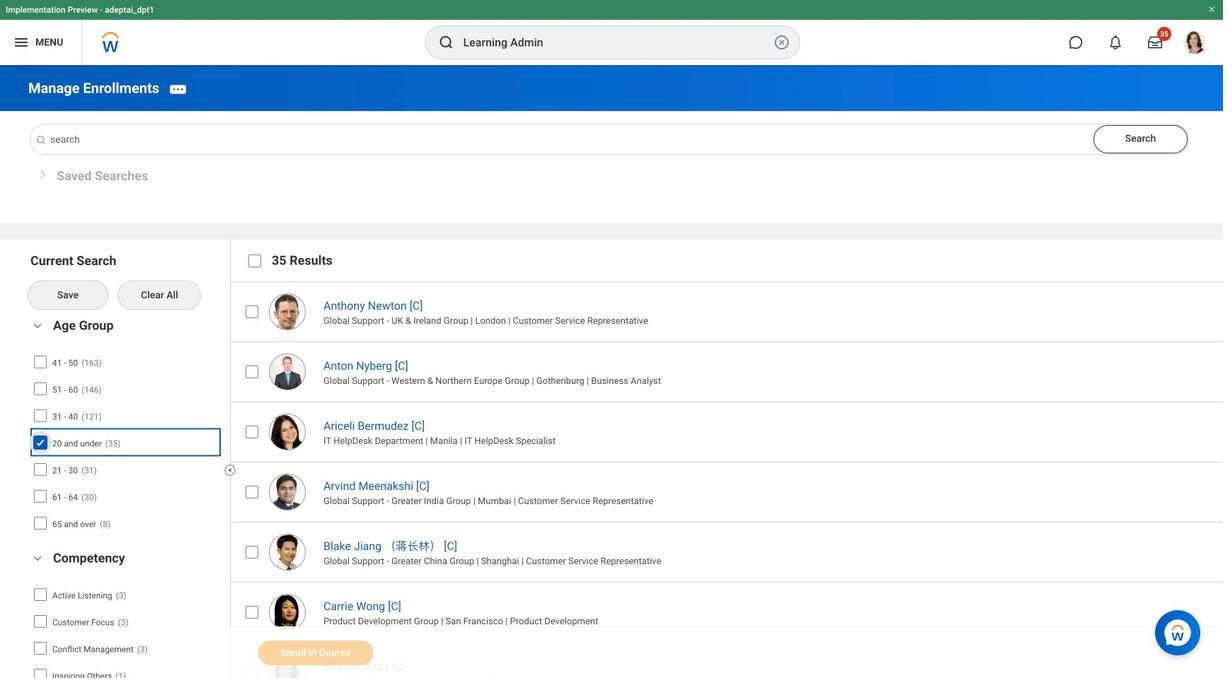 Task type: locate. For each thing, give the bounding box(es) containing it.
search image
[[438, 34, 455, 51]]

list item
[[230, 282, 1223, 342], [230, 342, 1223, 402], [230, 402, 1223, 462], [230, 462, 1223, 523], [230, 523, 1223, 583], [230, 583, 1223, 643], [230, 643, 1223, 679]]

Manage Enrollments text field
[[30, 125, 1189, 154]]

0 vertical spatial group
[[28, 317, 223, 539]]

group
[[28, 317, 223, 539], [28, 550, 223, 679]]

inbox large image
[[1148, 35, 1162, 50]]

0 vertical spatial chevron down image
[[29, 321, 46, 331]]

1 group from the top
[[28, 317, 223, 539]]

2 group from the top
[[28, 550, 223, 679]]

banner
[[0, 0, 1223, 65]]

1 chevron down image from the top
[[29, 321, 46, 331]]

chevron down image
[[29, 321, 46, 331], [29, 554, 46, 564]]

2 chevron down image from the top
[[29, 554, 46, 564]]

Search Workday  search field
[[463, 27, 771, 58]]

0 vertical spatial tree
[[32, 351, 218, 536]]

notifications large image
[[1109, 35, 1123, 50]]

None search field
[[28, 125, 1189, 154]]

tree
[[32, 351, 218, 536], [33, 584, 218, 679]]

main content
[[0, 65, 1223, 679]]

1 vertical spatial group
[[28, 550, 223, 679]]

chevron down image for the bottommost tree
[[29, 554, 46, 564]]

1 vertical spatial chevron down image
[[29, 554, 46, 564]]



Task type: describe. For each thing, give the bounding box(es) containing it.
profile logan mcneil image
[[1184, 31, 1206, 57]]

check small image
[[32, 435, 49, 452]]

6 list item from the top
[[230, 583, 1223, 643]]

3 list item from the top
[[230, 402, 1223, 462]]

5 list item from the top
[[230, 523, 1223, 583]]

7 list item from the top
[[230, 643, 1223, 679]]

x circle image
[[773, 34, 790, 51]]

search image
[[35, 135, 46, 146]]

chevron down image for the top tree
[[29, 321, 46, 331]]

1 vertical spatial tree
[[33, 584, 218, 679]]

close environment banner image
[[1208, 5, 1216, 13]]

2 list item from the top
[[230, 342, 1223, 402]]

filter search field
[[28, 253, 232, 679]]

1 list item from the top
[[230, 282, 1223, 342]]

4 list item from the top
[[230, 462, 1223, 523]]

justify image
[[13, 34, 30, 51]]



Task type: vqa. For each thing, say whether or not it's contained in the screenshot.
Date
no



